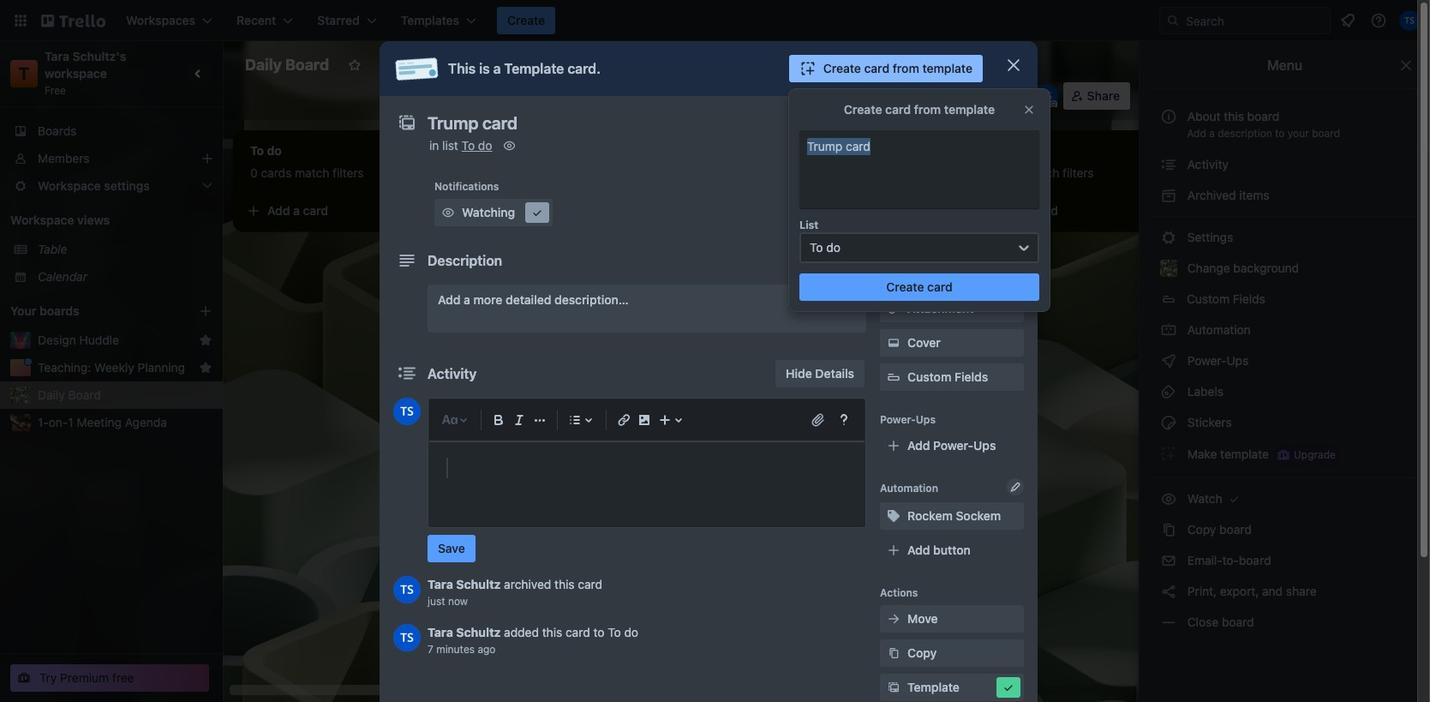 Task type: vqa. For each thing, say whether or not it's contained in the screenshot.
2nd Starred Icon from the top
yes



Task type: locate. For each thing, give the bounding box(es) containing it.
1 vertical spatial power-ups
[[1185, 353, 1252, 368]]

labels link up "checklist" link
[[880, 226, 1024, 254]]

workspace
[[45, 66, 107, 81]]

members down trump card text box
[[908, 198, 961, 213]]

workspace views
[[10, 213, 110, 227]]

watching button
[[545, 82, 639, 110], [435, 199, 553, 226]]

0 vertical spatial to
[[462, 138, 475, 153]]

1 vertical spatial workspace
[[10, 213, 74, 227]]

members down boards
[[38, 151, 90, 165]]

rockem sockem button
[[880, 502, 1024, 530]]

more formatting image
[[530, 410, 550, 430]]

add inside button
[[908, 543, 930, 557]]

sm image inside close board link
[[1161, 614, 1178, 631]]

sm image inside email-to-board link
[[1161, 552, 1178, 569]]

1 vertical spatial tara
[[428, 577, 453, 591]]

members for "members" 'link' to the left
[[38, 151, 90, 165]]

this up description
[[1224, 109, 1245, 123]]

0 horizontal spatial daily
[[38, 387, 65, 402]]

ups down automation link
[[1227, 353, 1249, 368]]

1 vertical spatial daily
[[38, 387, 65, 402]]

1 horizontal spatial activity
[[1185, 157, 1229, 171]]

1 vertical spatial custom
[[908, 369, 952, 384]]

is
[[479, 61, 490, 76]]

0 vertical spatial members
[[38, 151, 90, 165]]

members link
[[0, 145, 223, 172], [880, 192, 1024, 219]]

add inside the about this board add a description to your board
[[1187, 127, 1207, 140]]

1 horizontal spatial workspace
[[403, 57, 466, 72]]

template down copy link
[[908, 680, 960, 694]]

sm image inside the automation button
[[754, 82, 778, 106]]

3 0 cards match filters from the left
[[737, 165, 851, 180]]

template inside create card from template button
[[923, 61, 973, 75]]

tara up just
[[428, 577, 453, 591]]

starred icon image down 'add board' icon
[[199, 333, 213, 347]]

Trump card text field
[[807, 137, 1033, 189]]

add a card
[[267, 203, 328, 218], [511, 203, 572, 218], [754, 203, 815, 218], [998, 203, 1059, 218]]

sm image inside "checklist" link
[[885, 266, 903, 283]]

0 vertical spatial workspace
[[403, 57, 466, 72]]

save button
[[428, 535, 476, 562]]

schultz inside tara schultz added this card to to do 7 minutes ago
[[456, 625, 501, 639]]

create inside create card from template button
[[824, 61, 861, 75]]

1 vertical spatial watching button
[[435, 199, 553, 226]]

list
[[442, 138, 458, 153]]

card inside create card from template button
[[865, 61, 890, 75]]

0 vertical spatial starred icon image
[[199, 333, 213, 347]]

copy board
[[1185, 522, 1252, 537]]

share button
[[1063, 82, 1131, 110]]

email-to-board link
[[1150, 547, 1420, 574]]

schultz up 'ago'
[[456, 625, 501, 639]]

1 vertical spatial daily board
[[38, 387, 101, 402]]

None text field
[[419, 108, 985, 139]]

sm image for close board link
[[1161, 614, 1178, 631]]

0 horizontal spatial custom
[[908, 369, 952, 384]]

actions
[[880, 586, 918, 599]]

teaching: weekly planning
[[38, 360, 185, 375]]

0 horizontal spatial watching
[[462, 205, 515, 219]]

to inside tara schultz added this card to to do 7 minutes ago
[[594, 625, 605, 639]]

1 horizontal spatial do
[[624, 625, 639, 639]]

sm image inside labels link
[[885, 231, 903, 249]]

workspace up table
[[10, 213, 74, 227]]

tara schultz's workspace link
[[45, 49, 129, 81]]

1 horizontal spatial daily board
[[245, 56, 329, 74]]

0 vertical spatial to
[[1276, 127, 1285, 140]]

create up the this is a template card.
[[507, 13, 545, 27]]

create inside create "button"
[[507, 13, 545, 27]]

2 vertical spatial this
[[542, 625, 562, 639]]

daily board up 1
[[38, 387, 101, 402]]

0 horizontal spatial members
[[38, 151, 90, 165]]

1 add a card from the left
[[267, 203, 328, 218]]

activity down more on the top
[[428, 366, 477, 381]]

custom fields button down 'cover' link
[[880, 369, 1024, 386]]

rockem sockem
[[908, 508, 1001, 523]]

fields down 'cover' link
[[955, 369, 988, 384]]

activity
[[1185, 157, 1229, 171], [428, 366, 477, 381]]

0 vertical spatial labels link
[[880, 226, 1024, 254]]

workspace inside workspace visible button
[[403, 57, 466, 72]]

move
[[908, 611, 938, 626]]

0 horizontal spatial workspace
[[10, 213, 74, 227]]

0 vertical spatial fields
[[1233, 291, 1266, 306]]

0 vertical spatial automation
[[778, 88, 844, 103]]

board
[[1248, 109, 1280, 123], [1312, 127, 1341, 140], [1220, 522, 1252, 537], [1239, 553, 1272, 567], [1222, 615, 1255, 629]]

2 vertical spatial tara
[[428, 625, 453, 639]]

0 vertical spatial daily board
[[245, 56, 329, 74]]

1 vertical spatial labels link
[[1150, 378, 1420, 405]]

stickers
[[1185, 415, 1232, 429]]

premium
[[60, 670, 109, 685]]

1 vertical spatial watching
[[462, 205, 515, 219]]

daily
[[245, 56, 282, 74], [38, 387, 65, 402]]

tara inside tara schultz's workspace free
[[45, 49, 69, 63]]

board up 1
[[68, 387, 101, 402]]

match
[[295, 165, 329, 180], [538, 165, 573, 180], [782, 165, 816, 180], [1025, 165, 1060, 180]]

sm image inside the move link
[[885, 610, 903, 627]]

labels down create from template… image
[[908, 232, 945, 247]]

power-ups up stickers
[[1185, 353, 1252, 368]]

this
[[1224, 109, 1245, 123], [555, 577, 575, 591], [542, 625, 562, 639]]

power- down primary 'element'
[[678, 88, 718, 103]]

tara inside tara schultz added this card to to do 7 minutes ago
[[428, 625, 453, 639]]

0 vertical spatial power-ups
[[678, 88, 741, 103]]

0 horizontal spatial do
[[478, 138, 492, 153]]

from up trump card text box
[[914, 102, 941, 117]]

1 schultz from the top
[[456, 577, 501, 591]]

planning
[[138, 360, 185, 375]]

watching
[[576, 88, 629, 103], [462, 205, 515, 219]]

board up description
[[1248, 109, 1280, 123]]

daily board left star or unstar board icon
[[245, 56, 329, 74]]

archived
[[1188, 188, 1237, 202]]

card inside tara schultz archived this card just now
[[578, 577, 603, 591]]

3 add a card button from the left
[[727, 197, 919, 225]]

move link
[[880, 605, 1024, 633]]

email-to-board
[[1185, 553, 1272, 567]]

ups inside "button"
[[718, 88, 741, 103]]

free
[[45, 84, 66, 97]]

0 horizontal spatial fields
[[955, 369, 988, 384]]

template down create "button"
[[504, 61, 564, 76]]

italic ⌘i image
[[509, 410, 530, 430]]

board left star or unstar board icon
[[285, 56, 329, 74]]

1 horizontal spatial power-ups
[[880, 413, 936, 426]]

custom down change
[[1187, 291, 1230, 306]]

ups left the automation button
[[718, 88, 741, 103]]

just now link
[[428, 595, 468, 608]]

a
[[493, 61, 501, 76], [1210, 127, 1215, 140], [293, 203, 300, 218], [537, 203, 543, 218], [780, 203, 787, 218], [1024, 203, 1030, 218], [464, 292, 470, 307]]

0 vertical spatial this
[[1224, 109, 1245, 123]]

sm image
[[1161, 156, 1178, 173], [885, 197, 903, 214], [440, 204, 457, 221], [1161, 229, 1178, 246], [1161, 321, 1178, 339], [885, 334, 903, 351], [1161, 383, 1178, 400], [1161, 414, 1178, 431], [1161, 445, 1178, 462], [1161, 521, 1178, 538], [1161, 583, 1178, 600], [885, 610, 903, 627], [885, 645, 903, 662], [1000, 679, 1017, 696]]

power-ups button
[[644, 82, 751, 110]]

sm image inside archived items link
[[1161, 187, 1178, 204]]

add board image
[[199, 304, 213, 318]]

teaching: weekly planning button
[[38, 359, 192, 376]]

2 add a card button from the left
[[483, 197, 675, 225]]

upgrade button
[[1274, 445, 1340, 465]]

a inside the about this board add a description to your board
[[1210, 127, 1215, 140]]

copy down move on the right bottom
[[908, 645, 937, 660]]

sm image for email-to-board link
[[1161, 552, 1178, 569]]

sm image inside rockem sockem button
[[885, 507, 903, 525]]

sm image for the template button
[[885, 679, 903, 696]]

members link down boards
[[0, 145, 223, 172]]

template left all
[[944, 102, 995, 117]]

checklist link
[[880, 261, 1024, 288]]

0 horizontal spatial automation
[[778, 88, 844, 103]]

2 vertical spatial template
[[1221, 446, 1269, 461]]

0 horizontal spatial members link
[[0, 145, 223, 172]]

try premium free
[[39, 670, 134, 685]]

0 horizontal spatial to
[[462, 138, 475, 153]]

create inside create card button
[[887, 279, 924, 294]]

watching down customize views image
[[576, 88, 629, 103]]

1 vertical spatial members
[[908, 198, 961, 213]]

2 schultz from the top
[[456, 625, 501, 639]]

board up "to-"
[[1220, 522, 1252, 537]]

this right added
[[542, 625, 562, 639]]

0 vertical spatial from
[[893, 61, 920, 75]]

0 vertical spatial tara
[[45, 49, 69, 63]]

1 vertical spatial from
[[914, 102, 941, 117]]

1 horizontal spatial to
[[1276, 127, 1285, 140]]

settings
[[1185, 230, 1234, 244]]

custom fields button
[[1150, 285, 1420, 313], [880, 369, 1024, 386]]

design huddle
[[38, 333, 119, 347]]

1 horizontal spatial copy
[[1188, 522, 1217, 537]]

card inside tara schultz added this card to to do 7 minutes ago
[[566, 625, 590, 639]]

close popover image
[[1023, 103, 1036, 117]]

calendar
[[38, 269, 87, 284]]

0 horizontal spatial labels
[[908, 232, 945, 247]]

open help dialog image
[[834, 410, 855, 430]]

2 filters from the left
[[576, 165, 607, 180]]

automation up rockem
[[880, 482, 939, 495]]

1 horizontal spatial custom
[[1187, 291, 1230, 306]]

0 horizontal spatial custom fields button
[[880, 369, 1024, 386]]

create card from template
[[824, 61, 973, 75], [844, 102, 995, 117]]

1 horizontal spatial fields
[[1233, 291, 1266, 306]]

watching button down the notifications
[[435, 199, 553, 226]]

board up the print, export, and share
[[1239, 553, 1272, 567]]

just
[[428, 595, 445, 608]]

1 vertical spatial schultz
[[456, 625, 501, 639]]

1 horizontal spatial labels
[[1185, 384, 1224, 399]]

1 cards from the left
[[261, 165, 292, 180]]

add power-ups link
[[880, 432, 1024, 459]]

tara for archived
[[428, 577, 453, 591]]

to right added
[[594, 625, 605, 639]]

custom down cover
[[908, 369, 952, 384]]

to inside the about this board add a description to your board
[[1276, 127, 1285, 140]]

tara up workspace
[[45, 49, 69, 63]]

4 match from the left
[[1025, 165, 1060, 180]]

1 add a card button from the left
[[240, 197, 432, 225]]

1-on-1 meeting agenda
[[38, 415, 167, 429]]

watching down the notifications
[[462, 205, 515, 219]]

custom fields down 'cover' link
[[908, 369, 988, 384]]

1 horizontal spatial labels link
[[1150, 378, 1420, 405]]

3 cards from the left
[[748, 165, 779, 180]]

1 vertical spatial template
[[944, 102, 995, 117]]

4 add a card button from the left
[[970, 197, 1162, 225]]

0 horizontal spatial to
[[594, 625, 605, 639]]

labels
[[908, 232, 945, 247], [1185, 384, 1224, 399]]

activity up "archived"
[[1185, 157, 1229, 171]]

create up attachment
[[887, 279, 924, 294]]

stickers link
[[1150, 409, 1420, 436]]

this inside tara schultz added this card to to do 7 minutes ago
[[542, 625, 562, 639]]

table link
[[38, 241, 213, 258]]

copy up email-
[[1188, 522, 1217, 537]]

automation down change
[[1185, 322, 1251, 337]]

button
[[934, 543, 971, 557]]

1 horizontal spatial custom fields
[[1187, 291, 1266, 306]]

2 horizontal spatial power-ups
[[1185, 353, 1252, 368]]

share
[[1087, 88, 1120, 103]]

schultz inside tara schultz archived this card just now
[[456, 577, 501, 591]]

0 horizontal spatial custom fields
[[908, 369, 988, 384]]

minutes
[[436, 643, 475, 656]]

1 vertical spatial this
[[555, 577, 575, 591]]

2 0 cards match filters from the left
[[494, 165, 607, 180]]

1 vertical spatial starred icon image
[[199, 361, 213, 375]]

0 vertical spatial copy
[[1188, 522, 1217, 537]]

0 vertical spatial custom fields
[[1187, 291, 1266, 306]]

Main content area, start typing to enter text. text field
[[447, 458, 848, 509]]

2 vertical spatial to
[[608, 625, 621, 639]]

to do
[[810, 240, 841, 255]]

4 add a card from the left
[[998, 203, 1059, 218]]

power-ups down primary 'element'
[[678, 88, 741, 103]]

1 horizontal spatial board
[[285, 56, 329, 74]]

sm image
[[754, 82, 778, 106], [501, 137, 518, 154], [1161, 187, 1178, 204], [529, 204, 546, 221], [885, 231, 903, 249], [885, 266, 903, 283], [1161, 352, 1178, 369], [1161, 490, 1178, 507], [1226, 490, 1243, 507], [885, 507, 903, 525], [1161, 552, 1178, 569], [1161, 614, 1178, 631], [885, 679, 903, 696]]

automation down create card from template button
[[778, 88, 844, 103]]

0 vertical spatial custom
[[1187, 291, 1230, 306]]

create card from template up filters
[[824, 61, 973, 75]]

watching button down card.
[[545, 82, 639, 110]]

tara schultz added this card to to do 7 minutes ago
[[428, 625, 639, 656]]

2 vertical spatial do
[[624, 625, 639, 639]]

board down export,
[[1222, 615, 1255, 629]]

1 starred icon image from the top
[[199, 333, 213, 347]]

custom fields button down change background "link"
[[1150, 285, 1420, 313]]

fields down change background
[[1233, 291, 1266, 306]]

from up filters
[[893, 61, 920, 75]]

labels link up stickers link
[[1150, 378, 1420, 405]]

create from template… image
[[439, 204, 453, 218]]

boards
[[38, 123, 77, 138]]

huddle
[[79, 333, 119, 347]]

members link down trump card text box
[[880, 192, 1024, 219]]

3 match from the left
[[782, 165, 816, 180]]

to
[[462, 138, 475, 153], [810, 240, 823, 255], [608, 625, 621, 639]]

checklist
[[908, 267, 960, 281]]

labels up stickers
[[1185, 384, 1224, 399]]

tara inside tara schultz archived this card just now
[[428, 577, 453, 591]]

0 cards match filters
[[250, 165, 364, 180], [494, 165, 607, 180], [737, 165, 851, 180], [981, 165, 1094, 180]]

watching for the bottom watching "button"
[[462, 205, 515, 219]]

automation inside button
[[778, 88, 844, 103]]

1 vertical spatial copy
[[908, 645, 937, 660]]

starred icon image
[[199, 333, 213, 347], [199, 361, 213, 375]]

0 horizontal spatial power-ups
[[678, 88, 741, 103]]

tara
[[45, 49, 69, 63], [428, 577, 453, 591], [428, 625, 453, 639]]

tara up 7
[[428, 625, 453, 639]]

added
[[504, 625, 539, 639]]

to-
[[1223, 553, 1239, 567]]

1 vertical spatial automation
[[1185, 322, 1251, 337]]

power-ups up add power-ups at the right of page
[[880, 413, 936, 426]]

3 add a card from the left
[[754, 203, 815, 218]]

0 horizontal spatial template
[[504, 61, 564, 76]]

create up the automation button
[[824, 61, 861, 75]]

2 starred icon image from the top
[[199, 361, 213, 375]]

template right make
[[1221, 446, 1269, 461]]

4 0 cards match filters from the left
[[981, 165, 1094, 180]]

2 horizontal spatial do
[[827, 240, 841, 255]]

sm image inside automation link
[[1161, 321, 1178, 339]]

create
[[507, 13, 545, 27], [824, 61, 861, 75], [844, 102, 883, 117], [887, 279, 924, 294]]

to left your at the right of the page
[[1276, 127, 1285, 140]]

1 vertical spatial to
[[594, 625, 605, 639]]

create card from template inside button
[[824, 61, 973, 75]]

schultz for archived this card
[[456, 577, 501, 591]]

1 horizontal spatial custom fields button
[[1150, 285, 1420, 313]]

1 horizontal spatial watching
[[576, 88, 629, 103]]

to
[[1276, 127, 1285, 140], [594, 625, 605, 639]]

template inside the template button
[[908, 680, 960, 694]]

1 horizontal spatial template
[[908, 680, 960, 694]]

create button
[[497, 7, 556, 34]]

0 notifications image
[[1338, 10, 1359, 31]]

0 vertical spatial create card from template
[[824, 61, 973, 75]]

print, export, and share link
[[1150, 578, 1420, 605]]

create card from template down create card from template button
[[844, 102, 995, 117]]

menu
[[1268, 57, 1303, 73]]

close board
[[1185, 615, 1255, 629]]

1 horizontal spatial to
[[608, 625, 621, 639]]

make
[[1188, 446, 1218, 461]]

this right archived
[[555, 577, 575, 591]]

2 cards from the left
[[504, 165, 535, 180]]

star or unstar board image
[[348, 58, 362, 72]]

power-ups
[[678, 88, 741, 103], [1185, 353, 1252, 368], [880, 413, 936, 426]]

your boards
[[10, 303, 79, 318]]

power- up stickers
[[1188, 353, 1227, 368]]

cover
[[908, 335, 941, 350]]

1 vertical spatial fields
[[955, 369, 988, 384]]

0 vertical spatial template
[[923, 61, 973, 75]]

from inside create card from template button
[[893, 61, 920, 75]]

template up 'clear'
[[923, 61, 973, 75]]

about
[[1188, 109, 1221, 123]]

1 vertical spatial custom fields button
[[880, 369, 1024, 386]]

filters
[[333, 165, 364, 180], [576, 165, 607, 180], [820, 165, 851, 180], [1063, 165, 1094, 180]]

sm image for archived items link
[[1161, 187, 1178, 204]]

0 vertical spatial do
[[478, 138, 492, 153]]

board left customize views image
[[548, 57, 582, 72]]

this inside tara schultz archived this card just now
[[555, 577, 575, 591]]

1 horizontal spatial members link
[[880, 192, 1024, 219]]

this inside the about this board add a description to your board
[[1224, 109, 1245, 123]]

filters
[[883, 88, 918, 103]]

print,
[[1188, 584, 1217, 598]]

watching for watching "button" to the top
[[576, 88, 629, 103]]

1 vertical spatial to
[[810, 240, 823, 255]]

schultz
[[456, 577, 501, 591], [456, 625, 501, 639]]

2 vertical spatial automation
[[880, 482, 939, 495]]

detailed
[[506, 292, 552, 307]]

workspace left is
[[403, 57, 466, 72]]

0 horizontal spatial daily board
[[38, 387, 101, 402]]

0 horizontal spatial copy
[[908, 645, 937, 660]]

starred icon image right planning
[[199, 361, 213, 375]]

tara schultz (taraschultz7) image
[[1400, 10, 1420, 31], [1034, 84, 1058, 108], [393, 398, 421, 425], [393, 576, 421, 603], [393, 624, 421, 651]]

power- right open help dialog icon
[[880, 413, 916, 426]]

tara for added
[[428, 625, 453, 639]]

close dialog image
[[1004, 55, 1024, 75]]

0 vertical spatial schultz
[[456, 577, 501, 591]]

sm image inside the template button
[[885, 679, 903, 696]]

0 vertical spatial daily
[[245, 56, 282, 74]]

open information menu image
[[1371, 12, 1388, 29]]

custom fields down change background
[[1187, 291, 1266, 306]]

schultz up 'now'
[[456, 577, 501, 591]]

lists image
[[565, 410, 585, 430]]

sm image inside power-ups link
[[1161, 352, 1178, 369]]

1 horizontal spatial daily
[[245, 56, 282, 74]]

members for bottommost "members" 'link'
[[908, 198, 961, 213]]



Task type: describe. For each thing, give the bounding box(es) containing it.
1 filters from the left
[[333, 165, 364, 180]]

sm image for watch link
[[1161, 490, 1178, 507]]

1 vertical spatial members link
[[880, 192, 1024, 219]]

2 add a card from the left
[[511, 203, 572, 218]]

copy for copy board
[[1188, 522, 1217, 537]]

ups up add power-ups at the right of page
[[916, 413, 936, 426]]

sm image inside 'cover' link
[[885, 334, 903, 351]]

sm image inside copy link
[[885, 645, 903, 662]]

image image
[[634, 410, 655, 430]]

primary element
[[0, 0, 1431, 41]]

daily board inside text field
[[245, 56, 329, 74]]

calendar link
[[38, 268, 213, 285]]

notifications
[[435, 180, 499, 193]]

export,
[[1220, 584, 1259, 598]]

1-
[[38, 415, 49, 429]]

share
[[1287, 584, 1317, 598]]

all
[[1002, 88, 1015, 103]]

sm image inside the template button
[[1000, 679, 1017, 696]]

workspace visible button
[[372, 51, 516, 79]]

2 horizontal spatial to
[[810, 240, 823, 255]]

0 vertical spatial activity
[[1185, 157, 1229, 171]]

editor toolbar toolbar
[[436, 406, 858, 434]]

sm image for the automation button
[[754, 82, 778, 106]]

print, export, and share
[[1185, 584, 1317, 598]]

sm image for power-ups link
[[1161, 352, 1178, 369]]

fields for change background "link"
[[1233, 291, 1266, 306]]

7
[[428, 643, 434, 656]]

workspace visible
[[403, 57, 506, 72]]

cover link
[[880, 329, 1024, 357]]

views
[[77, 213, 110, 227]]

create card
[[887, 279, 953, 294]]

attachment
[[908, 301, 974, 315]]

sm image inside activity link
[[1161, 156, 1178, 173]]

hide
[[786, 366, 812, 381]]

sm image for the leftmost labels link
[[885, 231, 903, 249]]

starred icon image for teaching: weekly planning
[[199, 361, 213, 375]]

hide details link
[[776, 360, 865, 387]]

template button
[[880, 674, 1024, 701]]

0 horizontal spatial board
[[68, 387, 101, 402]]

a inside the 'add a more detailed description…' link
[[464, 292, 470, 307]]

in
[[429, 138, 439, 153]]

1 match from the left
[[295, 165, 329, 180]]

power-ups link
[[1150, 347, 1420, 375]]

watch
[[1185, 491, 1226, 506]]

this for added this card to to do
[[542, 625, 562, 639]]

4 cards from the left
[[991, 165, 1022, 180]]

board inside text field
[[285, 56, 329, 74]]

card.
[[568, 61, 601, 76]]

meeting
[[77, 415, 122, 429]]

teaching:
[[38, 360, 91, 375]]

rockem
[[908, 508, 953, 523]]

copy for copy
[[908, 645, 937, 660]]

tara for workspace
[[45, 49, 69, 63]]

sockem
[[956, 508, 1001, 523]]

settings link
[[1150, 224, 1420, 251]]

0 vertical spatial watching button
[[545, 82, 639, 110]]

copy board link
[[1150, 516, 1420, 543]]

4 filters from the left
[[1063, 165, 1094, 180]]

attachment button
[[880, 295, 1024, 322]]

list
[[800, 219, 819, 231]]

power-ups inside power-ups link
[[1185, 353, 1252, 368]]

try premium free button
[[10, 664, 209, 692]]

this
[[448, 61, 476, 76]]

close
[[1188, 615, 1219, 629]]

create left filters
[[844, 102, 883, 117]]

workspace for workspace views
[[10, 213, 74, 227]]

background
[[1234, 261, 1300, 275]]

search image
[[1167, 14, 1180, 27]]

sm image inside copy board link
[[1161, 521, 1178, 538]]

1 0 cards match filters from the left
[[250, 165, 364, 180]]

power- inside "button"
[[678, 88, 718, 103]]

sm image inside watching "button"
[[529, 204, 546, 221]]

0 horizontal spatial labels link
[[880, 226, 1024, 254]]

custom fields for custom fields button related to change background "link"
[[1187, 291, 1266, 306]]

t
[[19, 63, 29, 83]]

design huddle button
[[38, 332, 192, 349]]

activity link
[[1150, 151, 1420, 178]]

free
[[112, 670, 134, 685]]

weekly
[[94, 360, 134, 375]]

1 vertical spatial labels
[[1185, 384, 1224, 399]]

1 vertical spatial create card from template
[[844, 102, 995, 117]]

tara schultz archived this card just now
[[428, 577, 603, 608]]

workspace for workspace visible
[[403, 57, 466, 72]]

2 vertical spatial power-ups
[[880, 413, 936, 426]]

schultz for added this card to to do
[[456, 625, 501, 639]]

2 horizontal spatial board
[[548, 57, 582, 72]]

custom for 'cover' link
[[908, 369, 952, 384]]

automation button
[[754, 82, 854, 110]]

create card button
[[800, 273, 1040, 301]]

hide details
[[786, 366, 855, 381]]

in list to do
[[429, 138, 492, 153]]

change
[[1188, 261, 1231, 275]]

2 match from the left
[[538, 165, 573, 180]]

ups up "sockem"
[[974, 438, 996, 453]]

bold ⌘b image
[[489, 410, 509, 430]]

details
[[815, 366, 855, 381]]

archived items
[[1185, 188, 1270, 202]]

copy link
[[880, 639, 1024, 667]]

Search field
[[1180, 8, 1330, 33]]

your
[[10, 303, 36, 318]]

to inside tara schultz added this card to to do 7 minutes ago
[[608, 625, 621, 639]]

custom fields button for 'cover' link
[[880, 369, 1024, 386]]

ago
[[478, 643, 496, 656]]

change background
[[1185, 261, 1300, 275]]

2 horizontal spatial automation
[[1185, 322, 1251, 337]]

description
[[428, 253, 502, 268]]

add button button
[[880, 537, 1024, 564]]

sm image inside the settings link
[[1161, 229, 1178, 246]]

close board link
[[1150, 609, 1420, 636]]

power-ups inside power-ups "button"
[[678, 88, 741, 103]]

archived
[[504, 577, 551, 591]]

attach and insert link image
[[810, 411, 827, 429]]

your boards with 4 items element
[[10, 301, 173, 321]]

customize views image
[[601, 57, 618, 74]]

Board name text field
[[237, 51, 338, 79]]

board link
[[519, 51, 592, 79]]

7 minutes ago link
[[428, 643, 496, 656]]

this for archived this card
[[555, 577, 575, 591]]

sm image inside stickers link
[[1161, 414, 1178, 431]]

power- up rockem sockem
[[934, 438, 974, 453]]

email-
[[1188, 553, 1223, 567]]

board right your at the right of the page
[[1312, 127, 1341, 140]]

description…
[[555, 292, 629, 307]]

add a more detailed description… link
[[428, 285, 867, 333]]

custom fields for 'cover' link custom fields button
[[908, 369, 988, 384]]

automation link
[[1150, 316, 1420, 344]]

custom fields button for change background "link"
[[1150, 285, 1420, 313]]

make template
[[1185, 446, 1269, 461]]

visible
[[469, 57, 506, 72]]

to do link
[[462, 138, 492, 153]]

0 vertical spatial labels
[[908, 232, 945, 247]]

link image
[[614, 410, 634, 430]]

try
[[39, 670, 57, 685]]

daily inside text field
[[245, 56, 282, 74]]

1
[[68, 415, 73, 429]]

and
[[1263, 584, 1283, 598]]

custom for change background "link"
[[1187, 291, 1230, 306]]

3 filters from the left
[[820, 165, 851, 180]]

0 vertical spatial template
[[504, 61, 564, 76]]

card inside create card button
[[928, 279, 953, 294]]

sm image for rockem sockem button
[[885, 507, 903, 525]]

create from template… image
[[926, 204, 939, 218]]

add a more detailed description…
[[438, 292, 629, 307]]

archived items link
[[1150, 182, 1420, 209]]

sm image for "checklist" link
[[885, 266, 903, 283]]

watch link
[[1150, 485, 1420, 513]]

add power-ups
[[908, 438, 996, 453]]

sm image inside print, export, and share link
[[1161, 583, 1178, 600]]

do inside tara schultz added this card to to do 7 minutes ago
[[624, 625, 639, 639]]

starred icon image for design huddle
[[199, 333, 213, 347]]

tara schultz (taraschultz7) image inside primary 'element'
[[1400, 10, 1420, 31]]

0 horizontal spatial activity
[[428, 366, 477, 381]]

fields for 'cover' link
[[955, 369, 988, 384]]

1 horizontal spatial automation
[[880, 482, 939, 495]]

this is a template card.
[[448, 61, 601, 76]]



